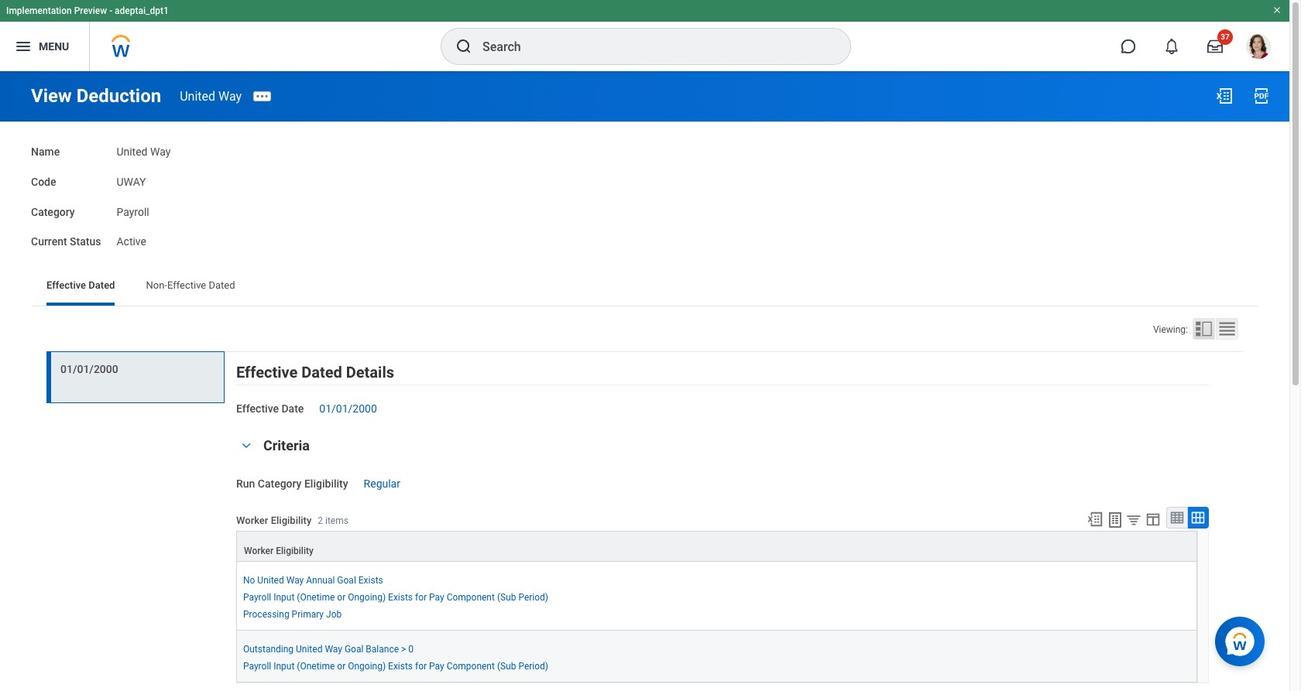 Task type: vqa. For each thing, say whether or not it's contained in the screenshot.


Task type: locate. For each thing, give the bounding box(es) containing it.
dated
[[89, 280, 115, 291], [209, 280, 235, 291], [302, 363, 342, 382]]

payroll for outstanding united way goal balance > 0
[[243, 662, 271, 672]]

0
[[409, 644, 414, 655]]

1 vertical spatial worker
[[244, 546, 274, 557]]

worker up no
[[244, 546, 274, 557]]

1 vertical spatial or
[[337, 662, 346, 672]]

input down 'outstanding'
[[274, 662, 295, 672]]

1 vertical spatial united way
[[117, 146, 171, 158]]

payroll input (onetime or ongoing) exists for pay component (sub period) link
[[243, 589, 549, 603], [243, 658, 549, 672]]

effective
[[46, 280, 86, 291], [167, 280, 206, 291], [236, 363, 298, 382], [236, 403, 279, 415]]

worker down run
[[236, 515, 268, 527]]

0 vertical spatial pay
[[429, 592, 444, 603]]

category right run
[[258, 478, 302, 490]]

input up processing primary job link
[[274, 592, 295, 603]]

1 vertical spatial category
[[258, 478, 302, 490]]

2 pay from the top
[[429, 662, 444, 672]]

1 vertical spatial pay
[[429, 662, 444, 672]]

(onetime
[[297, 592, 335, 603], [297, 662, 335, 672]]

1 vertical spatial payroll
[[243, 592, 271, 603]]

eligibility inside popup button
[[276, 546, 314, 557]]

0 horizontal spatial dated
[[89, 280, 115, 291]]

1 vertical spatial eligibility
[[271, 515, 312, 527]]

payroll down 'outstanding'
[[243, 662, 271, 672]]

united way
[[180, 89, 242, 103], [117, 146, 171, 158]]

component
[[447, 592, 495, 603], [447, 662, 495, 672]]

1 vertical spatial exists
[[388, 592, 413, 603]]

1 component from the top
[[447, 592, 495, 603]]

2 or from the top
[[337, 662, 346, 672]]

or down outstanding united way goal balance > 0
[[337, 662, 346, 672]]

expand table image
[[1191, 510, 1206, 526]]

1 or from the top
[[337, 592, 346, 603]]

menu banner
[[0, 0, 1290, 71]]

(onetime down no united way annual goal exists
[[297, 592, 335, 603]]

eligibility left 2
[[271, 515, 312, 527]]

eligibility down worker eligibility 2 items
[[276, 546, 314, 557]]

2 (onetime from the top
[[297, 662, 335, 672]]

ongoing) down balance
[[348, 662, 386, 672]]

pay for no united way annual goal exists
[[429, 592, 444, 603]]

payroll input (onetime or ongoing) exists for pay component (sub period) up >
[[243, 592, 549, 603]]

united
[[180, 89, 215, 103], [117, 146, 148, 158], [258, 575, 284, 586], [296, 644, 323, 655]]

effective dated details
[[236, 363, 394, 382]]

click to view/edit grid preferences image
[[1145, 511, 1162, 528]]

0 vertical spatial payroll input (onetime or ongoing) exists for pay component (sub period) link
[[243, 589, 549, 603]]

0 vertical spatial input
[[274, 592, 295, 603]]

exists right annual
[[359, 575, 383, 586]]

goal
[[337, 575, 356, 586], [345, 644, 364, 655]]

items
[[325, 516, 349, 527]]

dated for effective dated
[[89, 280, 115, 291]]

1 vertical spatial input
[[274, 662, 295, 672]]

worker eligibility row
[[236, 531, 1198, 562]]

dated right non- on the top of the page
[[209, 280, 235, 291]]

0 vertical spatial goal
[[337, 575, 356, 586]]

-
[[109, 5, 112, 16]]

details
[[346, 363, 394, 382]]

0 vertical spatial worker
[[236, 515, 268, 527]]

worker
[[236, 515, 268, 527], [244, 546, 274, 557]]

way
[[218, 89, 242, 103], [150, 146, 171, 158], [286, 575, 304, 586], [325, 644, 342, 655]]

exists down >
[[388, 662, 413, 672]]

goal right annual
[[337, 575, 356, 586]]

0 vertical spatial for
[[415, 592, 427, 603]]

2 period) from the top
[[519, 662, 549, 672]]

dated up '01/01/2000' link
[[302, 363, 342, 382]]

0 vertical spatial united way
[[180, 89, 242, 103]]

tab list containing effective dated
[[31, 269, 1259, 306]]

or
[[337, 592, 346, 603], [337, 662, 346, 672]]

no united way annual goal exists link
[[243, 572, 383, 586]]

2 payroll input (onetime or ongoing) exists for pay component (sub period) link from the top
[[243, 658, 549, 672]]

2 payroll input (onetime or ongoing) exists for pay component (sub period) from the top
[[243, 662, 549, 672]]

code element
[[117, 166, 146, 189]]

tab list
[[31, 269, 1259, 306]]

1 vertical spatial period)
[[519, 662, 549, 672]]

payroll down no
[[243, 592, 271, 603]]

1 horizontal spatial dated
[[209, 280, 235, 291]]

0 vertical spatial or
[[337, 592, 346, 603]]

menu button
[[0, 22, 89, 71]]

current status
[[31, 236, 101, 248]]

1 vertical spatial items selected list
[[243, 641, 573, 673]]

viewing:
[[1154, 325, 1189, 335]]

2 vertical spatial exists
[[388, 662, 413, 672]]

for
[[415, 592, 427, 603], [415, 662, 427, 672]]

united way for united way link
[[180, 89, 242, 103]]

01/01/2000 link
[[319, 400, 377, 415]]

1 vertical spatial 01/01/2000
[[319, 403, 377, 415]]

(onetime down outstanding united way goal balance > 0
[[297, 662, 335, 672]]

outstanding united way goal balance > 0
[[243, 644, 414, 655]]

1 horizontal spatial united way
[[180, 89, 242, 103]]

non-
[[146, 280, 167, 291]]

0 vertical spatial 01/01/2000
[[60, 363, 118, 376]]

0 horizontal spatial united way
[[117, 146, 171, 158]]

ongoing) for goal
[[348, 592, 386, 603]]

2 vertical spatial payroll
[[243, 662, 271, 672]]

37
[[1221, 33, 1230, 41]]

annual
[[306, 575, 335, 586]]

1 (onetime from the top
[[297, 592, 335, 603]]

payroll input (onetime or ongoing) exists for pay component (sub period) down >
[[243, 662, 549, 672]]

payroll element
[[117, 203, 149, 218]]

2 horizontal spatial dated
[[302, 363, 342, 382]]

input
[[274, 592, 295, 603], [274, 662, 295, 672]]

1 horizontal spatial category
[[258, 478, 302, 490]]

1 pay from the top
[[429, 592, 444, 603]]

payroll input (onetime or ongoing) exists for pay component (sub period) for >
[[243, 662, 549, 672]]

worker eligibility 2 items
[[236, 515, 349, 527]]

1 vertical spatial (onetime
[[297, 662, 335, 672]]

>
[[401, 644, 406, 655]]

2 component from the top
[[447, 662, 495, 672]]

1 period) from the top
[[519, 592, 549, 603]]

1 vertical spatial component
[[447, 662, 495, 672]]

2 for from the top
[[415, 662, 427, 672]]

view
[[31, 85, 72, 107]]

exists up >
[[388, 592, 413, 603]]

2 items selected list from the top
[[243, 641, 573, 673]]

1 payroll input (onetime or ongoing) exists for pay component (sub period) link from the top
[[243, 589, 549, 603]]

01/01/2000
[[60, 363, 118, 376], [319, 403, 377, 415]]

way inside name element
[[150, 146, 171, 158]]

effective for effective dated details
[[236, 363, 298, 382]]

1 ongoing) from the top
[[348, 592, 386, 603]]

1 vertical spatial payroll input (onetime or ongoing) exists for pay component (sub period)
[[243, 662, 549, 672]]

input for outstanding
[[274, 662, 295, 672]]

dated down status
[[89, 280, 115, 291]]

dated for effective dated details
[[302, 363, 342, 382]]

0 vertical spatial period)
[[519, 592, 549, 603]]

2 vertical spatial eligibility
[[276, 546, 314, 557]]

period) for outstanding united way goal balance > 0
[[519, 662, 549, 672]]

1 vertical spatial ongoing)
[[348, 662, 386, 672]]

category up 'current'
[[31, 206, 75, 218]]

2 input from the top
[[274, 662, 295, 672]]

toolbar
[[1080, 507, 1209, 531]]

2 ongoing) from the top
[[348, 662, 386, 672]]

0 vertical spatial payroll input (onetime or ongoing) exists for pay component (sub period)
[[243, 592, 549, 603]]

(sub for no united way annual goal exists
[[497, 592, 516, 603]]

eligibility up 2
[[304, 478, 348, 490]]

2 (sub from the top
[[497, 662, 516, 672]]

balance
[[366, 644, 399, 655]]

profile logan mcneil image
[[1247, 34, 1271, 62]]

viewing: option group
[[1154, 318, 1244, 343]]

1 input from the top
[[274, 592, 295, 603]]

1 vertical spatial for
[[415, 662, 427, 672]]

category inside criteria group
[[258, 478, 302, 490]]

uway
[[117, 176, 146, 188]]

1 payroll input (onetime or ongoing) exists for pay component (sub period) from the top
[[243, 592, 549, 603]]

period)
[[519, 592, 549, 603], [519, 662, 549, 672]]

category
[[31, 206, 75, 218], [258, 478, 302, 490]]

payroll input (onetime or ongoing) exists for pay component (sub period) link for exists
[[243, 589, 549, 603]]

0 vertical spatial items selected list
[[243, 572, 573, 621]]

payroll input (onetime or ongoing) exists for pay component (sub period)
[[243, 592, 549, 603], [243, 662, 549, 672]]

notifications large image
[[1165, 39, 1180, 54]]

criteria group
[[236, 436, 1209, 684]]

payroll input (onetime or ongoing) exists for pay component (sub period) link up >
[[243, 589, 549, 603]]

pay
[[429, 592, 444, 603], [429, 662, 444, 672]]

0 vertical spatial (sub
[[497, 592, 516, 603]]

payroll up current status element
[[117, 206, 149, 218]]

0 vertical spatial component
[[447, 592, 495, 603]]

payroll
[[117, 206, 149, 218], [243, 592, 271, 603], [243, 662, 271, 672]]

processing primary job
[[243, 610, 342, 620]]

payroll input (onetime or ongoing) exists for pay component (sub period) link down >
[[243, 658, 549, 672]]

0 vertical spatial category
[[31, 206, 75, 218]]

ongoing)
[[348, 592, 386, 603], [348, 662, 386, 672]]

0 vertical spatial (onetime
[[297, 592, 335, 603]]

(sub
[[497, 592, 516, 603], [497, 662, 516, 672]]

worker for worker eligibility
[[244, 546, 274, 557]]

Toggle to Grid view radio
[[1216, 318, 1239, 340]]

0 vertical spatial ongoing)
[[348, 592, 386, 603]]

1 items selected list from the top
[[243, 572, 573, 621]]

current status element
[[117, 226, 146, 249]]

justify image
[[14, 37, 33, 56]]

items selected list containing outstanding united way goal balance > 0
[[243, 641, 573, 673]]

chevron down image
[[237, 441, 256, 452]]

or up job
[[337, 592, 346, 603]]

items selected list
[[243, 572, 573, 621], [243, 641, 573, 673]]

export to excel image
[[1216, 87, 1234, 105]]

Search Workday  search field
[[483, 29, 819, 64]]

exists
[[359, 575, 383, 586], [388, 592, 413, 603], [388, 662, 413, 672]]

1 for from the top
[[415, 592, 427, 603]]

worker eligibility
[[244, 546, 314, 557]]

outstanding united way goal balance > 0 link
[[243, 641, 414, 655]]

1 vertical spatial payroll input (onetime or ongoing) exists for pay component (sub period) link
[[243, 658, 549, 672]]

worker inside popup button
[[244, 546, 274, 557]]

menu
[[39, 40, 69, 52]]

0 horizontal spatial 01/01/2000
[[60, 363, 118, 376]]

ongoing) up balance
[[348, 592, 386, 603]]

1 horizontal spatial 01/01/2000
[[319, 403, 377, 415]]

goal left balance
[[345, 644, 364, 655]]

eligibility
[[304, 478, 348, 490], [271, 515, 312, 527], [276, 546, 314, 557]]

or for goal
[[337, 662, 346, 672]]

close environment banner image
[[1273, 5, 1282, 15]]

1 (sub from the top
[[497, 592, 516, 603]]

1 vertical spatial (sub
[[497, 662, 516, 672]]

eligibility for worker eligibility
[[276, 546, 314, 557]]



Task type: describe. For each thing, give the bounding box(es) containing it.
search image
[[455, 37, 473, 56]]

code
[[31, 176, 56, 188]]

Toggle to List Detail view radio
[[1193, 318, 1216, 340]]

pay for outstanding united way goal balance > 0
[[429, 662, 444, 672]]

united way link
[[180, 89, 242, 103]]

exists for exists
[[388, 592, 413, 603]]

37 button
[[1199, 29, 1233, 64]]

no
[[243, 575, 255, 586]]

criteria button
[[263, 438, 310, 454]]

eligibility for worker eligibility 2 items
[[271, 515, 312, 527]]

0 vertical spatial eligibility
[[304, 478, 348, 490]]

adeptai_dpt1
[[115, 5, 169, 16]]

payroll input (onetime or ongoing) exists for pay component (sub period) link for >
[[243, 658, 549, 672]]

date
[[282, 403, 304, 415]]

payroll input (onetime or ongoing) exists for pay component (sub period) for exists
[[243, 592, 549, 603]]

component for outstanding united way goal balance > 0
[[447, 662, 495, 672]]

effective date
[[236, 403, 304, 415]]

or for annual
[[337, 592, 346, 603]]

view printable version (pdf) image
[[1253, 87, 1271, 105]]

preview
[[74, 5, 107, 16]]

worker eligibility button
[[237, 532, 1197, 561]]

(sub for outstanding united way goal balance > 0
[[497, 662, 516, 672]]

name
[[31, 146, 60, 158]]

job
[[326, 610, 342, 620]]

component for no united way annual goal exists
[[447, 592, 495, 603]]

outstanding
[[243, 644, 294, 655]]

processing
[[243, 610, 289, 620]]

current
[[31, 236, 67, 248]]

run category eligibility
[[236, 478, 348, 490]]

(onetime for goal
[[297, 662, 335, 672]]

items selected list containing no united way annual goal exists
[[243, 572, 573, 621]]

united way for name element
[[117, 146, 171, 158]]

criteria
[[263, 438, 310, 454]]

regular link
[[364, 475, 401, 490]]

ongoing) for balance
[[348, 662, 386, 672]]

2
[[318, 516, 323, 527]]

way inside no united way annual goal exists link
[[286, 575, 304, 586]]

view deduction
[[31, 85, 161, 107]]

for for no united way annual goal exists
[[415, 592, 427, 603]]

1 vertical spatial goal
[[345, 644, 364, 655]]

0 horizontal spatial category
[[31, 206, 75, 218]]

active
[[117, 236, 146, 248]]

deduction
[[76, 85, 161, 107]]

0 vertical spatial exists
[[359, 575, 383, 586]]

effective for effective dated
[[46, 280, 86, 291]]

regular
[[364, 478, 401, 490]]

period) for no united way annual goal exists
[[519, 592, 549, 603]]

tab list inside "view deduction" main content
[[31, 269, 1259, 306]]

name element
[[117, 136, 171, 159]]

view deduction main content
[[0, 71, 1290, 692]]

implementation preview -   adeptai_dpt1
[[6, 5, 169, 16]]

worker for worker eligibility 2 items
[[236, 515, 268, 527]]

inbox large image
[[1208, 39, 1223, 54]]

effective dated
[[46, 280, 115, 291]]

way inside outstanding united way goal balance > 0 link
[[325, 644, 342, 655]]

payroll for no united way annual goal exists
[[243, 592, 271, 603]]

select to filter grid data image
[[1126, 512, 1143, 528]]

0 vertical spatial payroll
[[117, 206, 149, 218]]

toolbar inside criteria group
[[1080, 507, 1209, 531]]

no united way annual goal exists
[[243, 575, 383, 586]]

for for outstanding united way goal balance > 0
[[415, 662, 427, 672]]

status
[[70, 236, 101, 248]]

(onetime for annual
[[297, 592, 335, 603]]

input for no
[[274, 592, 295, 603]]

table image
[[1170, 510, 1185, 526]]

exists for >
[[388, 662, 413, 672]]

export to worksheets image
[[1106, 511, 1125, 530]]

implementation
[[6, 5, 72, 16]]

effective for effective date
[[236, 403, 279, 415]]

processing primary job link
[[243, 606, 342, 620]]

non-effective dated
[[146, 280, 235, 291]]

primary
[[292, 610, 324, 620]]

export to excel image
[[1087, 511, 1104, 528]]

run
[[236, 478, 255, 490]]

united inside name element
[[117, 146, 148, 158]]



